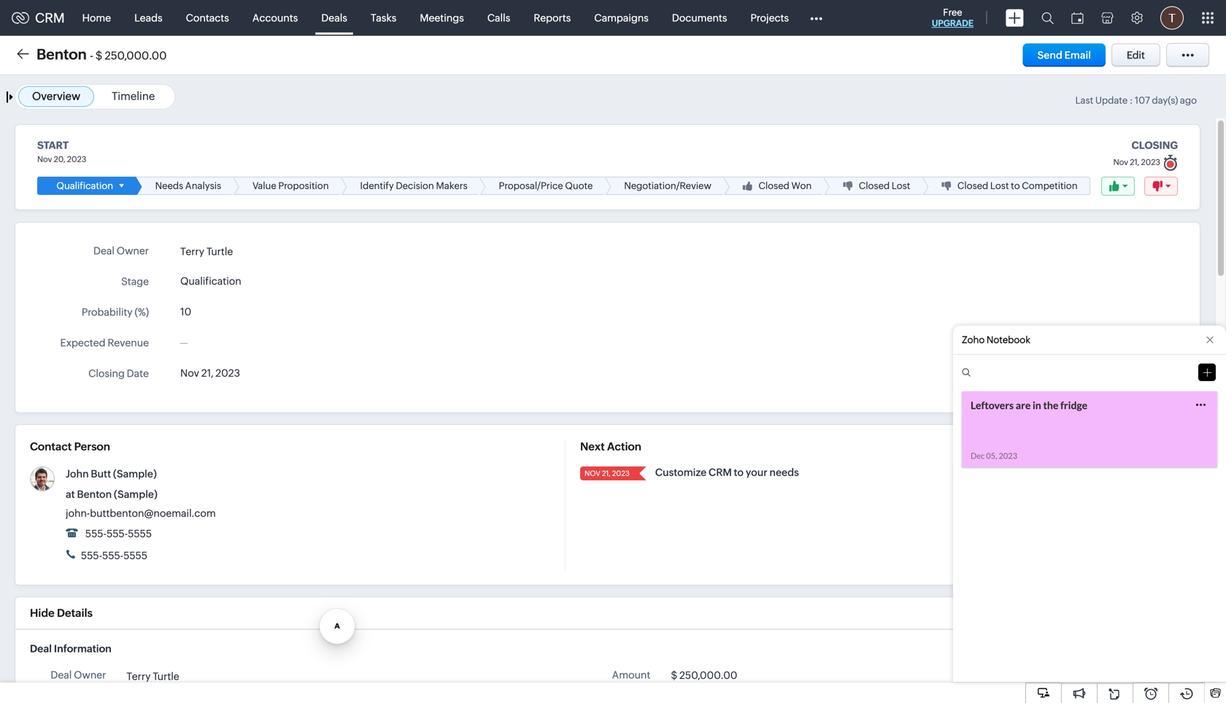 Task type: locate. For each thing, give the bounding box(es) containing it.
to left your on the right of the page
[[734, 467, 744, 478]]

250,000.00 inside the benton - $ 250,000.00
[[105, 49, 167, 62]]

0 vertical spatial terry
[[180, 246, 204, 257]]

0 vertical spatial nov 21, 2023
[[180, 367, 240, 379]]

nov left 20,
[[37, 155, 52, 164]]

1 vertical spatial terry
[[127, 671, 151, 682]]

1 vertical spatial $
[[671, 670, 678, 681]]

$ right -
[[96, 49, 102, 62]]

0 vertical spatial deal
[[93, 245, 115, 257]]

0 horizontal spatial crm
[[35, 10, 65, 25]]

(sample) up the john-buttbenton@noemail.com
[[114, 489, 158, 500]]

2023 inside start nov 20, 2023
[[67, 155, 86, 164]]

upgrade
[[932, 18, 974, 28]]

tasks link
[[359, 0, 408, 35]]

nov 21, 2023
[[180, 367, 240, 379], [585, 469, 630, 478]]

your
[[746, 467, 768, 478]]

1 lost from the left
[[892, 180, 911, 191]]

1 vertical spatial owner
[[74, 669, 106, 681]]

1 horizontal spatial to
[[1011, 180, 1021, 191]]

amount
[[612, 669, 651, 681]]

2 horizontal spatial 21,
[[1130, 158, 1140, 167]]

closing nov 21, 2023
[[1114, 139, 1179, 167]]

proposition
[[278, 180, 329, 191]]

1 horizontal spatial lost
[[991, 180, 1010, 191]]

0 horizontal spatial qualification
[[57, 180, 113, 191]]

lost
[[892, 180, 911, 191], [991, 180, 1010, 191]]

qualification up 10
[[180, 275, 241, 287]]

value proposition
[[253, 180, 329, 191]]

0 horizontal spatial terry turtle
[[127, 671, 179, 682]]

profile element
[[1152, 0, 1193, 35]]

lost for closed lost
[[892, 180, 911, 191]]

closed
[[759, 180, 790, 191], [859, 180, 890, 191], [958, 180, 989, 191]]

customize crm to your needs link
[[655, 467, 799, 478]]

to left competition
[[1011, 180, 1021, 191]]

home
[[82, 12, 111, 24]]

needs
[[770, 467, 799, 478]]

crm
[[35, 10, 65, 25], [709, 467, 732, 478]]

555-
[[85, 528, 107, 540], [107, 528, 128, 540], [81, 550, 102, 562], [102, 550, 123, 562]]

1 vertical spatial benton
[[77, 489, 112, 500]]

21, down closing
[[1130, 158, 1140, 167]]

0 vertical spatial to
[[1011, 180, 1021, 191]]

date
[[127, 368, 149, 379]]

(sample)
[[113, 468, 157, 480], [114, 489, 158, 500]]

1 horizontal spatial turtle
[[207, 246, 233, 257]]

deal down "hide"
[[30, 643, 52, 655]]

250,000.00
[[105, 49, 167, 62], [680, 670, 738, 681]]

start nov 20, 2023
[[37, 139, 86, 164]]

0 horizontal spatial closed
[[759, 180, 790, 191]]

0 vertical spatial (sample)
[[113, 468, 157, 480]]

deal down deal information in the bottom left of the page
[[51, 669, 72, 681]]

0 horizontal spatial $
[[96, 49, 102, 62]]

$ right amount
[[671, 670, 678, 681]]

documents link
[[661, 0, 739, 35]]

needs analysis
[[155, 180, 221, 191]]

crm right logo at the top of the page
[[35, 10, 65, 25]]

0 horizontal spatial lost
[[892, 180, 911, 191]]

zoho
[[962, 334, 985, 345]]

2 lost from the left
[[991, 180, 1010, 191]]

0 vertical spatial 21,
[[1130, 158, 1140, 167]]

owner up stage
[[117, 245, 149, 257]]

nov right date
[[180, 367, 199, 379]]

search element
[[1033, 0, 1063, 36]]

proposal/price quote
[[499, 180, 593, 191]]

5555
[[128, 528, 152, 540], [123, 550, 148, 562]]

0 vertical spatial $
[[96, 49, 102, 62]]

john butt (sample) link
[[66, 468, 157, 480]]

projects
[[751, 12, 789, 24]]

2 horizontal spatial closed
[[958, 180, 989, 191]]

1 vertical spatial crm
[[709, 467, 732, 478]]

crm link
[[12, 10, 65, 25]]

nov 21, 2023 down next action
[[585, 469, 630, 478]]

21,
[[1130, 158, 1140, 167], [201, 367, 214, 379], [602, 469, 611, 478]]

nov
[[37, 155, 52, 164], [1114, 158, 1129, 167], [180, 367, 199, 379], [585, 469, 601, 478]]

deals link
[[310, 0, 359, 35]]

nov down update
[[1114, 158, 1129, 167]]

21, right date
[[201, 367, 214, 379]]

deal owner down information
[[51, 669, 106, 681]]

0 horizontal spatial to
[[734, 467, 744, 478]]

nov 21, 2023 down 10
[[180, 367, 240, 379]]

campaigns link
[[583, 0, 661, 35]]

0 horizontal spatial 21,
[[201, 367, 214, 379]]

reports
[[534, 12, 571, 24]]

qualification down 20,
[[57, 180, 113, 191]]

free upgrade
[[932, 7, 974, 28]]

zoho notebook
[[962, 334, 1031, 345]]

0 horizontal spatial nov 21, 2023
[[180, 367, 240, 379]]

accounts
[[253, 12, 298, 24]]

0 horizontal spatial turtle
[[153, 671, 179, 682]]

deal
[[93, 245, 115, 257], [30, 643, 52, 655], [51, 669, 72, 681]]

overview link
[[32, 90, 80, 103]]

0 vertical spatial crm
[[35, 10, 65, 25]]

hide
[[30, 607, 55, 620]]

john
[[66, 468, 89, 480]]

closed won
[[759, 180, 812, 191]]

crm left your on the right of the page
[[709, 467, 732, 478]]

closed for closed lost to competition
[[958, 180, 989, 191]]

nov down next
[[585, 469, 601, 478]]

next
[[580, 440, 605, 453]]

terry
[[180, 246, 204, 257], [127, 671, 151, 682]]

leads
[[134, 12, 163, 24]]

1 vertical spatial to
[[734, 467, 744, 478]]

closed lost
[[859, 180, 911, 191]]

0 vertical spatial turtle
[[207, 246, 233, 257]]

calls
[[488, 12, 511, 24]]

information
[[54, 643, 112, 655]]

2 closed from the left
[[859, 180, 890, 191]]

1 horizontal spatial qualification
[[180, 275, 241, 287]]

0 vertical spatial 250,000.00
[[105, 49, 167, 62]]

to
[[1011, 180, 1021, 191], [734, 467, 744, 478]]

107
[[1135, 95, 1151, 106]]

reports link
[[522, 0, 583, 35]]

contacts
[[186, 12, 229, 24]]

deal owner up stage
[[93, 245, 149, 257]]

benton - $ 250,000.00
[[37, 46, 167, 63]]

1 horizontal spatial terry turtle
[[180, 246, 233, 257]]

probability
[[82, 306, 133, 318]]

customize crm to your needs
[[655, 467, 799, 478]]

benton down butt
[[77, 489, 112, 500]]

1 horizontal spatial terry
[[180, 246, 204, 257]]

1 horizontal spatial 250,000.00
[[680, 670, 738, 681]]

tasks
[[371, 12, 397, 24]]

overview
[[32, 90, 80, 103]]

benton left -
[[37, 46, 87, 63]]

butt
[[91, 468, 111, 480]]

1 horizontal spatial closed
[[859, 180, 890, 191]]

contact person
[[30, 440, 110, 453]]

0 horizontal spatial 250,000.00
[[105, 49, 167, 62]]

deal up the probability
[[93, 245, 115, 257]]

deal information
[[30, 643, 112, 655]]

1 horizontal spatial 21,
[[602, 469, 611, 478]]

0 vertical spatial benton
[[37, 46, 87, 63]]

0 vertical spatial owner
[[117, 245, 149, 257]]

1 vertical spatial terry turtle
[[127, 671, 179, 682]]

last update : 107 day(s) ago
[[1076, 95, 1198, 106]]

calendar image
[[1072, 12, 1084, 24]]

edit button
[[1112, 43, 1161, 67]]

1 vertical spatial (sample)
[[114, 489, 158, 500]]

10
[[180, 306, 192, 318]]

0 vertical spatial 555-555-5555
[[83, 528, 152, 540]]

0 vertical spatial 5555
[[128, 528, 152, 540]]

21, down next action
[[602, 469, 611, 478]]

expected revenue
[[60, 337, 149, 349]]

notebook
[[987, 334, 1031, 345]]

(sample) up benton (sample) link
[[113, 468, 157, 480]]

closing
[[1132, 139, 1179, 151]]

3 closed from the left
[[958, 180, 989, 191]]

1 horizontal spatial owner
[[117, 245, 149, 257]]

closed for closed won
[[759, 180, 790, 191]]

1 closed from the left
[[759, 180, 790, 191]]

value
[[253, 180, 277, 191]]

1 horizontal spatial nov 21, 2023
[[585, 469, 630, 478]]

owner down information
[[74, 669, 106, 681]]

probability (%)
[[82, 306, 149, 318]]

$
[[96, 49, 102, 62], [671, 670, 678, 681]]

1 horizontal spatial crm
[[709, 467, 732, 478]]

(sample) for john butt (sample)
[[113, 468, 157, 480]]

meetings
[[420, 12, 464, 24]]

1 horizontal spatial $
[[671, 670, 678, 681]]

person
[[74, 440, 110, 453]]

1 vertical spatial qualification
[[180, 275, 241, 287]]

edit
[[1127, 49, 1146, 61]]

john-buttbenton@noemail.com link
[[66, 508, 216, 519]]

1 vertical spatial 21,
[[201, 367, 214, 379]]

last
[[1076, 95, 1094, 106]]



Task type: describe. For each thing, give the bounding box(es) containing it.
customize
[[655, 467, 707, 478]]

won
[[792, 180, 812, 191]]

identify
[[360, 180, 394, 191]]

1 vertical spatial deal
[[30, 643, 52, 655]]

hide details
[[30, 607, 93, 620]]

closed lost to competition
[[958, 180, 1078, 191]]

revenue
[[108, 337, 149, 349]]

search image
[[1042, 12, 1054, 24]]

ago
[[1181, 95, 1198, 106]]

send
[[1038, 49, 1063, 61]]

timeline
[[112, 90, 155, 103]]

identify decision makers
[[360, 180, 468, 191]]

nov inside closing nov 21, 2023
[[1114, 158, 1129, 167]]

negotiation/review
[[624, 180, 712, 191]]

logo image
[[12, 12, 29, 24]]

send email
[[1038, 49, 1092, 61]]

decision
[[396, 180, 434, 191]]

competition
[[1022, 180, 1078, 191]]

john-
[[66, 508, 90, 519]]

to for competition
[[1011, 180, 1021, 191]]

1 vertical spatial 555-555-5555
[[79, 550, 148, 562]]

details
[[57, 607, 93, 620]]

expected
[[60, 337, 106, 349]]

deals
[[322, 12, 348, 24]]

21, inside closing nov 21, 2023
[[1130, 158, 1140, 167]]

create menu image
[[1006, 9, 1024, 27]]

next action
[[580, 440, 642, 453]]

free
[[944, 7, 963, 18]]

closing date
[[88, 368, 149, 379]]

closed for closed lost
[[859, 180, 890, 191]]

nov inside start nov 20, 2023
[[37, 155, 52, 164]]

1 vertical spatial turtle
[[153, 671, 179, 682]]

2 vertical spatial 21,
[[602, 469, 611, 478]]

calls link
[[476, 0, 522, 35]]

john butt (sample)
[[66, 468, 157, 480]]

accounts link
[[241, 0, 310, 35]]

0 vertical spatial deal owner
[[93, 245, 149, 257]]

hide details link
[[30, 607, 93, 620]]

1 vertical spatial deal owner
[[51, 669, 106, 681]]

2023 inside closing nov 21, 2023
[[1142, 158, 1161, 167]]

email
[[1065, 49, 1092, 61]]

lost for closed lost to competition
[[991, 180, 1010, 191]]

send email button
[[1023, 43, 1106, 67]]

(%)
[[135, 306, 149, 318]]

(sample) for at benton (sample)
[[114, 489, 158, 500]]

:
[[1130, 95, 1133, 106]]

20,
[[54, 155, 65, 164]]

stage
[[121, 276, 149, 287]]

closing
[[88, 368, 125, 379]]

proposal/price
[[499, 180, 563, 191]]

profile image
[[1161, 6, 1184, 30]]

start
[[37, 139, 69, 151]]

action
[[607, 440, 642, 453]]

0 vertical spatial terry turtle
[[180, 246, 233, 257]]

1 vertical spatial 250,000.00
[[680, 670, 738, 681]]

john-buttbenton@noemail.com
[[66, 508, 216, 519]]

day(s)
[[1153, 95, 1179, 106]]

$  250,000.00
[[671, 670, 738, 681]]

buttbenton@noemail.com
[[90, 508, 216, 519]]

leads link
[[123, 0, 174, 35]]

create menu element
[[997, 0, 1033, 35]]

needs
[[155, 180, 183, 191]]

timeline link
[[112, 90, 155, 103]]

0 horizontal spatial terry
[[127, 671, 151, 682]]

$ inside the benton - $ 250,000.00
[[96, 49, 102, 62]]

contacts link
[[174, 0, 241, 35]]

2 vertical spatial deal
[[51, 669, 72, 681]]

contact
[[30, 440, 72, 453]]

1 vertical spatial 5555
[[123, 550, 148, 562]]

Other Modules field
[[801, 6, 832, 30]]

at
[[66, 489, 75, 500]]

campaigns
[[595, 12, 649, 24]]

0 horizontal spatial owner
[[74, 669, 106, 681]]

benton (sample) link
[[77, 489, 158, 500]]

-
[[90, 49, 93, 62]]

1 vertical spatial nov 21, 2023
[[585, 469, 630, 478]]

analysis
[[185, 180, 221, 191]]

0 vertical spatial qualification
[[57, 180, 113, 191]]

at benton (sample)
[[66, 489, 158, 500]]

quote
[[565, 180, 593, 191]]

to for your
[[734, 467, 744, 478]]

projects link
[[739, 0, 801, 35]]

documents
[[672, 12, 728, 24]]



Task type: vqa. For each thing, say whether or not it's contained in the screenshot.
middle Deal
yes



